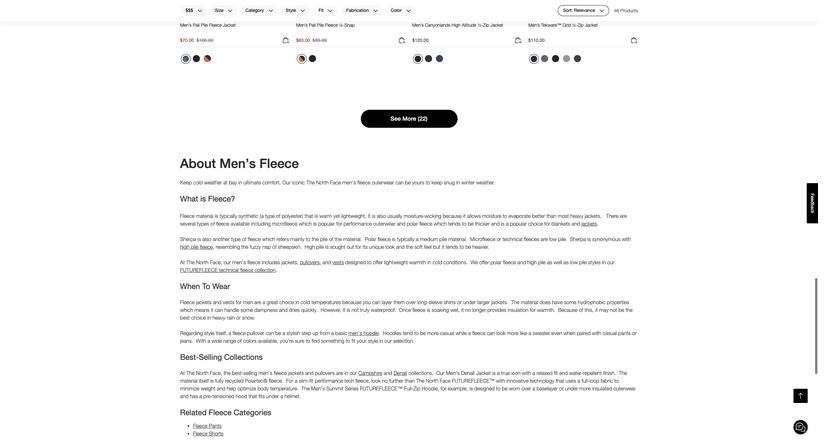 Task type: locate. For each thing, give the bounding box(es) containing it.
1 horizontal spatial tnf black image
[[309, 55, 316, 62]]

also inside the fleece material is typically synthetic (a type of polyester) that is warm yet lightweight. it is also usually moisture-wicking because it allows moisture to evaporate better than most heavy jackets.   there are several types of fleece available including microfleece which is popular for performance outerwear and polar fleece which tends to be thicker and is a popular choice for blankets and
[[377, 213, 386, 219]]

waterproof.
[[371, 308, 396, 313]]

jacket inside 'button'
[[585, 22, 598, 28]]

0 vertical spatial fit
[[352, 339, 356, 344]]

1 not from the left
[[352, 308, 359, 313]]

1 horizontal spatial look
[[386, 244, 395, 250]]

tnf black image right cave blue/dark sage icon on the top left
[[193, 55, 200, 62]]

the left soft
[[406, 244, 413, 250]]

1 vertical spatial that
[[556, 379, 564, 384]]

fleece down fleece pants 'link'
[[193, 431, 207, 437]]

, inside the at the north face, our men's fleece includes jackets, pullovers , and vests designed to offer lightweight warmth in cold conditions.  we offer polar fleece and high pile as well as low pile styles in our futurefleece technical fleece collection .
[[320, 260, 321, 266]]

futurefleece™
[[452, 379, 495, 384], [360, 386, 403, 392]]

men's
[[180, 22, 192, 28], [296, 22, 308, 28], [412, 22, 424, 28], [529, 22, 540, 28]]

fit
[[352, 339, 356, 344], [554, 371, 558, 377], [310, 379, 313, 384]]

color
[[391, 8, 402, 13]]

46 products
[[614, 8, 638, 13]]

style button
[[280, 5, 310, 16]]

that right polyester)
[[305, 213, 313, 219]]

fleece up several at the bottom
[[180, 213, 195, 219]]

because inside the fleece material is typically synthetic (a type of polyester) that is warm yet lightweight. it is also usually moisture-wicking because it allows moisture to evaporate better than most heavy jackets.   there are several types of fleece available including microfleece which is popular for performance outerwear and polar fleece which tends to be thicker and is a popular choice for blankets and
[[443, 213, 462, 219]]

sweater
[[533, 331, 550, 337]]

warmth
[[409, 260, 426, 266]]

0 vertical spatial material
[[196, 213, 213, 219]]

1 horizontal spatial casual
[[603, 331, 617, 337]]

available,
[[258, 339, 278, 344]]

1 vertical spatial high
[[527, 260, 537, 266]]

1 vertical spatial technical
[[219, 268, 239, 273]]

or inside "sherpa is also another type of fleece which refers mainly to the pile of the material.  polar fleece is typically a medium pile material.  microfleece or technical fleeces are low pile.  sherpa is synonymous with high pile fleece , resembling the fuzzy nap of sheepskin.  high pile is sought out for its unique look and the soft feel but it tends to be heavier."
[[497, 237, 501, 242]]

more down soaking
[[427, 331, 439, 337]]

a up range
[[229, 331, 231, 337]]

material.
[[343, 237, 362, 242], [448, 237, 467, 242]]

3 $choose color$ option group from the left
[[412, 54, 445, 66]]

north inside collections.  our men's denali jacket is a true icon with a relaxed fit and water-repellent finish.  the material itself is fully recycled polartec® fleece.  for a slim-fit performance tech fleece, look no further than the north face futurefleece™ with innovative technology that uses a full-loop fabric to minimize weight and help optimize body temperature.  the men's summit series futurefleece™ full-zip hoodie, for example, is designed to be worn over a baselayer or under more insulated outerwear and has a pre-tensioned hood that fits under a helmet.
[[426, 379, 438, 384]]

selection.
[[393, 339, 414, 344]]

jackets. inside the fleece material is typically synthetic (a type of polyester) that is warm yet lightweight. it is also usually moisture-wicking because it allows moisture to evaporate better than most heavy jackets.   there are several types of fleece available including microfleece which is popular for performance outerwear and polar fleece which tends to be thicker and is a popular choice for blankets and
[[585, 213, 602, 219]]

polar inside the fleece material is typically synthetic (a type of polyester) that is warm yet lightweight. it is also usually moisture-wicking because it allows moisture to evaporate better than most heavy jackets.   there are several types of fleece available including microfleece which is popular for performance outerwear and polar fleece which tends to be thicker and is a popular choice for blankets and
[[407, 221, 418, 227]]

0 horizontal spatial tnf black radio
[[191, 54, 201, 64]]

low inside "sherpa is also another type of fleece which refers mainly to the pile of the material.  polar fleece is typically a medium pile material.  microfleece or technical fleeces are low pile.  sherpa is synonymous with high pile fleece , resembling the fuzzy nap of sheepskin.  high pile is sought out for its unique look and the soft feel but it tends to be heavier."
[[549, 237, 557, 242]]

more down the full-
[[580, 386, 591, 392]]

of inside fleece jackets and vests for men are a great choice in cold temperatures because you can layer them over long-sleeve shirts or under larger jackets.  the material does have some hydrophobic properties which means it can handle some dampness and dries quickly.  however, it is not truly waterproof.  once fleece is soaking wet, it no longer provides insulation for warmth.  because of this, it may not be the best choice in heavy rain or snow.
[[579, 308, 583, 313]]

2 not from the left
[[610, 308, 617, 313]]

1 vertical spatial polar
[[491, 260, 502, 266]]

a inside "sherpa is also another type of fleece which refers mainly to the pile of the material.  polar fleece is typically a medium pile material.  microfleece or technical fleeces are low pile.  sherpa is synonymous with high pile fleece , resembling the fuzzy nap of sheepskin.  high pile is sought out for its unique look and the soft feel but it tends to be heavier."
[[416, 237, 419, 242]]

1 horizontal spatial zip
[[483, 22, 489, 28]]

1 horizontal spatial technical
[[503, 237, 523, 242]]

1 vertical spatial face,
[[210, 371, 222, 377]]

with inside .  hoodies tend to be more casual while a fleece can look more like a sweater even when paired with casual pants or jeans.  with a wide range of colors available, you're sure to find something to fit your style in our selection.
[[592, 331, 601, 337]]

0 vertical spatial vests
[[332, 260, 344, 266]]

1 horizontal spatial ¼-
[[572, 22, 578, 28]]

in inside .  hoodies tend to be more casual while a fleece can look more like a sweater even when paired with casual pants or jeans.  with a wide range of colors available, you're sure to find something to fit your style in our selection.
[[379, 339, 383, 344]]

1 vertical spatial choice
[[279, 300, 294, 306]]

. inside the at the north face, our men's fleece includes jackets, pullovers , and vests designed to offer lightweight warmth in cold conditions.  we offer polar fleece and high pile as well as low pile styles in our futurefleece technical fleece collection .
[[276, 268, 277, 273]]

1 vertical spatial men's
[[446, 371, 460, 377]]

. inside .  hoodies tend to be more casual while a fleece can look more like a sweater even when paired with casual pants or jeans.  with a wide range of colors available, you're sure to find something to fit your style in our selection.
[[379, 331, 380, 337]]

heavy inside fleece jackets and vests for men are a great choice in cold temperatures because you can layer them over long-sleeve shirts or under larger jackets.  the material does have some hydrophobic properties which means it can handle some dampness and dries quickly.  however, it is not truly waterproof.  once fleece is soaking wet, it no longer provides insulation for warmth.  because of this, it may not be the best choice in heavy rain or snow.
[[212, 315, 225, 321]]

0 vertical spatial style
[[204, 331, 214, 337]]

summit navy camo texture print/mandarin image
[[204, 55, 211, 62]]

men's tekware™ grid ¼-zip jacket
[[529, 22, 598, 28]]

grid
[[563, 22, 571, 28]]

1 casual from the left
[[440, 331, 454, 337]]

2 vertical spatial look
[[371, 379, 381, 384]]

technology
[[530, 379, 554, 384]]

at
[[180, 260, 185, 266], [180, 371, 185, 377]]

2 vertical spatial fit
[[310, 379, 313, 384]]

face, inside the at the north face, our men's fleece includes jackets, pullovers , and vests designed to offer lightweight warmth in cold conditions.  we offer polar fleece and high pile as well as low pile styles in our futurefleece technical fleece collection .
[[210, 260, 222, 266]]

more inside collections.  our men's denali jacket is a true icon with a relaxed fit and water-repellent finish.  the material itself is fully recycled polartec® fleece.  for a slim-fit performance tech fleece, look no further than the north face futurefleece™ with innovative technology that uses a full-loop fabric to minimize weight and help optimize body temperature.  the men's summit series futurefleece™ full-zip hoodie, for example, is designed to be worn over a baselayer or under more insulated outerwear and has a pre-tensioned hood that fits under a helmet.
[[580, 386, 591, 392]]

2 ¼- from the left
[[572, 22, 578, 28]]

0 vertical spatial also
[[377, 213, 386, 219]]

$choose color$ option group for men's pali pile fleece jacket
[[180, 54, 213, 66]]

about men's fleece
[[180, 156, 299, 171]]

men's for men's tekware™ grid ¼-zip jacket
[[529, 22, 540, 28]]

0 vertical spatial no
[[465, 308, 471, 313]]

basic
[[335, 331, 347, 337]]

allows
[[467, 213, 481, 219]]

that
[[305, 213, 313, 219], [556, 379, 564, 384], [249, 394, 257, 400]]

our up the futurefleece technical fleece collection link
[[224, 260, 231, 266]]

1 horizontal spatial denali
[[461, 371, 475, 377]]

1 vertical spatial outerwear
[[373, 221, 396, 227]]

face
[[330, 180, 341, 186], [440, 379, 451, 384]]

casual
[[440, 331, 454, 337], [603, 331, 617, 337]]

does
[[540, 300, 551, 306]]

are right men
[[254, 300, 261, 306]]

cold inside fleece jackets and vests for men are a great choice in cold temperatures because you can layer them over long-sleeve shirts or under larger jackets.  the material does have some hydrophobic properties which means it can handle some dampness and dries quickly.  however, it is not truly waterproof.  once fleece is soaking wet, it no longer provides insulation for warmth.  because of this, it may not be the best choice in heavy rain or snow.
[[301, 300, 310, 306]]

the inside the at the north face, our men's fleece includes jackets, pullovers , and vests designed to offer lightweight warmth in cold conditions.  we offer polar fleece and high pile as well as low pile styles in our futurefleece technical fleece collection .
[[186, 260, 195, 266]]

jackets link
[[582, 221, 597, 227]]

iconic
[[292, 180, 305, 186]]

0 vertical spatial because
[[443, 213, 462, 219]]

. up synonymous
[[597, 221, 599, 227]]

men's for men's pali pile fleece ¼-snap
[[296, 22, 308, 28]]

2 face, from the top
[[210, 371, 222, 377]]

TNF Black radio
[[191, 54, 201, 64], [307, 54, 318, 64], [413, 54, 423, 64]]

3 men's from the left
[[412, 22, 424, 28]]

a inside button
[[810, 207, 815, 209]]

north
[[316, 180, 329, 186], [196, 260, 209, 266], [196, 371, 209, 377], [426, 379, 438, 384]]

0 vertical spatial that
[[305, 213, 313, 219]]

of
[[276, 213, 280, 219], [211, 221, 215, 227], [242, 237, 246, 242], [329, 237, 333, 242], [272, 244, 277, 250], [579, 308, 583, 313], [238, 339, 242, 344]]

low left pile.
[[549, 237, 557, 242]]

Summit Navy Camo Texture Print/Mandarin radio
[[202, 54, 212, 64], [297, 54, 307, 64]]

1 horizontal spatial low
[[570, 260, 578, 266]]

are inside "sherpa is also another type of fleece which refers mainly to the pile of the material.  polar fleece is typically a medium pile material.  microfleece or technical fleeces are low pile.  sherpa is synonymous with high pile fleece , resembling the fuzzy nap of sheepskin.  high pile is sought out for its unique look and the soft feel but it tends to be heavier."
[[541, 237, 548, 242]]

look down campshire link
[[371, 379, 381, 384]]

popular down evaporate
[[510, 221, 527, 227]]

tends left thicker
[[448, 221, 461, 227]]

tnf black image
[[415, 56, 421, 62]]

a up k on the top right
[[810, 207, 815, 209]]

collections.  our men's denali jacket is a true icon with a relaxed fit and water-repellent finish.  the material itself is fully recycled polartec® fleece.  for a slim-fit performance tech fleece, look no further than the north face futurefleece™ with innovative technology that uses a full-loop fabric to minimize weight and help optimize body temperature.  the men's summit series futurefleece™ full-zip hoodie, for example, is designed to be worn over a baselayer or under more insulated outerwear and has a pre-tensioned hood that fits under a helmet.
[[180, 371, 636, 400]]

also
[[377, 213, 386, 219], [202, 237, 211, 242]]

0 vertical spatial typically
[[220, 213, 237, 219]]

are inside the fleece material is typically synthetic (a type of polyester) that is warm yet lightweight. it is also usually moisture-wicking because it allows moisture to evaporate better than most heavy jackets.   there are several types of fleece available including microfleece which is popular for performance outerwear and polar fleece which tends to be thicker and is a popular choice for blankets and
[[620, 213, 627, 219]]

1 horizontal spatial under
[[463, 300, 476, 306]]

from
[[320, 331, 330, 337]]

TNF Medium Grey Heather radio
[[561, 54, 572, 64]]

quickly.
[[301, 308, 318, 313]]

outerwear inside collections.  our men's denali jacket is a true icon with a relaxed fit and water-repellent finish.  the material itself is fully recycled polartec® fleece.  for a slim-fit performance tech fleece, look no further than the north face futurefleece™ with innovative technology that uses a full-loop fabric to minimize weight and help optimize body temperature.  the men's summit series futurefleece™ full-zip hoodie, for example, is designed to be worn over a baselayer or under more insulated outerwear and has a pre-tensioned hood that fits under a helmet.
[[614, 386, 636, 392]]

1 horizontal spatial no
[[465, 308, 471, 313]]

weather
[[204, 180, 222, 186]]

designed right example,
[[474, 386, 495, 392]]

the inside fleece jackets and vests for men are a great choice in cold temperatures because you can layer them over long-sleeve shirts or under larger jackets.  the material does have some hydrophobic properties which means it can handle some dampness and dries quickly.  however, it is not truly waterproof.  once fleece is soaking wet, it no longer provides insulation for warmth.  because of this, it may not be the best choice in heavy rain or snow.
[[626, 308, 633, 313]]

best
[[180, 315, 190, 321]]

men's left summit
[[311, 386, 325, 392]]

2 horizontal spatial more
[[580, 386, 591, 392]]

2 vertical spatial cold
[[301, 300, 310, 306]]

1 vertical spatial face
[[440, 379, 451, 384]]

, left vests link
[[320, 260, 321, 266]]

1 tnf black image from the left
[[193, 55, 200, 62]]

asphalt grey image
[[425, 55, 432, 62]]

2 denali from the left
[[461, 371, 475, 377]]

0 horizontal spatial popular
[[318, 221, 335, 227]]

men's tekware™ grid ¼-zip jacket image
[[529, 0, 638, 17]]

jackets up slim-
[[288, 371, 304, 377]]

outerwear
[[372, 180, 394, 186], [373, 221, 396, 227], [614, 386, 636, 392]]

performance inside the fleece material is typically synthetic (a type of polyester) that is warm yet lightweight. it is also usually moisture-wicking because it allows moisture to evaporate better than most heavy jackets.   there are several types of fleece available including microfleece which is popular for performance outerwear and polar fleece which tends to be thicker and is a popular choice for blankets and
[[344, 221, 372, 227]]

tnf black radio for $90.00
[[307, 54, 318, 64]]

men's inside 'button'
[[529, 22, 540, 28]]

jacket inside collections.  our men's denali jacket is a true icon with a relaxed fit and water-repellent finish.  the material itself is fully recycled polartec® fleece.  for a slim-fit performance tech fleece, look no further than the north face futurefleece™ with innovative technology that uses a full-loop fabric to minimize weight and help optimize body temperature.  the men's summit series futurefleece™ full-zip hoodie, for example, is designed to be worn over a baselayer or under more insulated outerwear and has a pre-tensioned hood that fits under a helmet.
[[476, 371, 491, 377]]

vests inside fleece jackets and vests for men are a great choice in cold temperatures because you can layer them over long-sleeve shirts or under larger jackets.  the material does have some hydrophobic properties which means it can handle some dampness and dries quickly.  however, it is not truly waterproof.  once fleece is soaking wet, it no longer provides insulation for warmth.  because of this, it may not be the best choice in heavy rain or snow.
[[223, 300, 234, 306]]

weather.
[[476, 180, 495, 186]]

it left allows
[[463, 213, 466, 219]]

not down properties
[[610, 308, 617, 313]]

0 vertical spatial technical
[[503, 237, 523, 242]]

at for at the north face, the best-selling men's fleece jackets and pullovers are in our campshire and denali
[[180, 371, 185, 377]]

1 at from the top
[[180, 260, 185, 266]]

1 vertical spatial typically
[[397, 237, 415, 242]]

than inside the fleece material is typically synthetic (a type of polyester) that is warm yet lightweight. it is also usually moisture-wicking because it allows moisture to evaporate better than most heavy jackets.   there are several types of fleece available including microfleece which is popular for performance outerwear and polar fleece which tends to be thicker and is a popular choice for blankets and
[[547, 213, 556, 219]]

1 vertical spatial designed
[[474, 386, 495, 392]]

jackets inside fleece jackets and vests for men are a great choice in cold temperatures because you can layer them over long-sleeve shirts or under larger jackets.  the material does have some hydrophobic properties which means it can handle some dampness and dries quickly.  however, it is not truly waterproof.  once fleece is soaking wet, it no longer provides insulation for warmth.  because of this, it may not be the best choice in heavy rain or snow.
[[196, 300, 212, 306]]

of right range
[[238, 339, 242, 344]]

that left "fits"
[[249, 394, 257, 400]]

be
[[405, 180, 411, 186], [468, 221, 474, 227], [466, 244, 471, 250], [619, 308, 624, 313], [275, 331, 281, 337], [420, 331, 426, 337], [502, 386, 508, 392]]

1 ¼- from the left
[[339, 22, 345, 28]]

0 vertical spatial at
[[180, 260, 185, 266]]

0 vertical spatial polar
[[407, 221, 418, 227]]

0 horizontal spatial because
[[342, 300, 361, 306]]

with right paired
[[592, 331, 601, 337]]

fit down men's 'link'
[[352, 339, 356, 344]]

1 horizontal spatial type
[[265, 213, 275, 219]]

recycled
[[225, 379, 244, 384]]

0 horizontal spatial over
[[406, 300, 416, 306]]

help
[[227, 386, 236, 392]]

for
[[336, 221, 342, 227], [544, 221, 550, 227], [356, 244, 361, 250], [236, 300, 242, 306], [530, 308, 536, 313], [441, 386, 447, 392]]

for left its
[[356, 244, 361, 250]]

low right well
[[570, 260, 578, 266]]

fleece up pants
[[209, 409, 232, 418]]

0 vertical spatial performance
[[344, 221, 372, 227]]

with
[[622, 237, 631, 242], [592, 331, 601, 337], [522, 371, 531, 377], [496, 379, 505, 384]]

3 tnf black image from the left
[[552, 55, 559, 62]]

jacket right ½-
[[490, 22, 503, 28]]

jacket inside "button"
[[223, 22, 236, 28]]

popular down warm
[[318, 221, 335, 227]]

vests link
[[332, 260, 344, 266]]

choice inside the fleece material is typically synthetic (a type of polyester) that is warm yet lightweight. it is also usually moisture-wicking because it allows moisture to evaporate better than most heavy jackets.   there are several types of fleece available including microfleece which is popular for performance outerwear and polar fleece which tends to be thicker and is a popular choice for blankets and
[[528, 221, 543, 227]]

2 horizontal spatial zip
[[578, 22, 584, 28]]

and left vests link
[[323, 260, 331, 266]]

pali down "$$$" dropdown button
[[193, 22, 200, 28]]

under up longer
[[463, 300, 476, 306]]

$choose color$ option group for men's pali pile fleece ¼-snap
[[296, 54, 318, 66]]

1 horizontal spatial choice
[[279, 300, 294, 306]]

. right men's 'link'
[[379, 331, 380, 337]]

0 horizontal spatial casual
[[440, 331, 454, 337]]

fleece inside the fleece material is typically synthetic (a type of polyester) that is warm yet lightweight. it is also usually moisture-wicking because it allows moisture to evaporate better than most heavy jackets.   there are several types of fleece available including microfleece which is popular for performance outerwear and polar fleece which tends to be thicker and is a popular choice for blankets and
[[180, 213, 195, 219]]

and up lightweight
[[396, 244, 405, 250]]

0 horizontal spatial low
[[549, 237, 557, 242]]

1 denali from the left
[[394, 371, 407, 377]]

tnf black radio for $100.00
[[191, 54, 201, 64]]

which down wicking
[[434, 221, 447, 227]]

0 vertical spatial designed
[[345, 260, 366, 266]]

1 vertical spatial cold
[[433, 260, 442, 266]]

which inside fleece jackets and vests for men are a great choice in cold temperatures because you can layer them over long-sleeve shirts or under larger jackets.  the material does have some hydrophobic properties which means it can handle some dampness and dries quickly.  however, it is not truly waterproof.  once fleece is soaking wet, it no longer provides insulation for warmth.  because of this, it may not be the best choice in heavy rain or snow.
[[180, 308, 193, 313]]

0 horizontal spatial jackets.
[[491, 300, 508, 306]]

as right well
[[564, 260, 569, 266]]

in right bay
[[238, 180, 242, 186]]

fleece up the best
[[180, 300, 195, 306]]

casual left while
[[440, 331, 454, 337]]

0 vertical spatial face
[[330, 180, 341, 186]]

in
[[238, 180, 242, 186], [456, 180, 460, 186], [428, 260, 431, 266], [602, 260, 606, 266], [296, 300, 299, 306], [207, 315, 211, 321], [379, 339, 383, 344], [345, 371, 348, 377]]

1 pali from the left
[[193, 22, 200, 28]]

north up futurefleece
[[196, 260, 209, 266]]

face, for our
[[210, 260, 222, 266]]

denali up example,
[[461, 371, 475, 377]]

at for at the north face, our men's fleece includes jackets, pullovers , and vests designed to offer lightweight warmth in cold conditions.  we offer polar fleece and high pile as well as low pile styles in our futurefleece technical fleece collection .
[[180, 260, 185, 266]]

2 pile from the left
[[317, 22, 324, 28]]

tnf black radio left asphalt grey image
[[413, 54, 423, 64]]

men's canyonlands high altitude ½-zip jacket
[[412, 22, 503, 28]]

2 tnf black image from the left
[[309, 55, 316, 62]]

0 vertical spatial jackets
[[582, 221, 597, 227]]

1 horizontal spatial polar
[[491, 260, 502, 266]]

regarding style itself, a fleece pullover can be a stylish step up from a basic men's hoodie
[[180, 331, 379, 337]]

½-
[[478, 22, 483, 28]]

its
[[363, 244, 368, 250]]

performance
[[344, 221, 372, 227], [315, 379, 343, 384]]

1 horizontal spatial popular
[[510, 221, 527, 227]]

men's for fleece
[[220, 156, 256, 171]]

0 horizontal spatial ¼-
[[339, 22, 345, 28]]

related fleece categories
[[180, 409, 271, 418]]

no left longer
[[465, 308, 471, 313]]

or right baselayer
[[559, 386, 564, 392]]

.
[[597, 221, 599, 227], [276, 268, 277, 273], [379, 331, 380, 337]]

be right tend
[[420, 331, 426, 337]]

2 vertical spatial choice
[[191, 315, 206, 321]]

as left well
[[547, 260, 552, 266]]

0 vertical spatial ,
[[213, 244, 214, 250]]

1 vertical spatial over
[[522, 386, 531, 392]]

regarding
[[180, 331, 203, 337]]

be down allows
[[468, 221, 474, 227]]

0 vertical spatial .
[[597, 221, 599, 227]]

nap
[[263, 244, 271, 250]]

paired
[[577, 331, 591, 337]]

1 vertical spatial tends
[[446, 244, 458, 250]]

in right 'your'
[[379, 339, 383, 344]]

performance inside collections.  our men's denali jacket is a true icon with a relaxed fit and water-repellent finish.  the material itself is fully recycled polartec® fleece.  for a slim-fit performance tech fleece, look no further than the north face futurefleece™ with innovative technology that uses a full-loop fabric to minimize weight and help optimize body temperature.  the men's summit series futurefleece™ full-zip hoodie, for example, is designed to be worn over a baselayer or under more insulated outerwear and has a pre-tensioned hood that fits under a helmet.
[[315, 379, 343, 384]]

1 vertical spatial low
[[570, 260, 578, 266]]

high down the sherpa
[[180, 244, 190, 250]]

high inside "sherpa is also another type of fleece which refers mainly to the pile of the material.  polar fleece is typically a medium pile material.  microfleece or technical fleeces are low pile.  sherpa is synonymous with high pile fleece , resembling the fuzzy nap of sheepskin.  high pile is sought out for its unique look and the soft feel but it tends to be heavier."
[[180, 244, 190, 250]]

1 vertical spatial vests
[[223, 300, 234, 306]]

collection
[[255, 268, 276, 273]]

2 horizontal spatial cold
[[433, 260, 442, 266]]

$choose color$ option group for men's canyonlands high altitude ½-zip jacket
[[412, 54, 445, 66]]

size
[[215, 8, 224, 13]]

sleeve
[[429, 300, 443, 306]]

1 men's from the left
[[180, 22, 192, 28]]

1 horizontal spatial pali
[[309, 22, 316, 28]]

a left true
[[497, 371, 500, 377]]

because inside fleece jackets and vests for men are a great choice in cold temperatures because you can layer them over long-sleeve shirts or under larger jackets.  the material does have some hydrophobic properties which means it can handle some dampness and dries quickly.  however, it is not truly waterproof.  once fleece is soaking wet, it no longer provides insulation for warmth.  because of this, it may not be the best choice in heavy rain or snow.
[[342, 300, 361, 306]]

at inside the at the north face, our men's fleece includes jackets, pullovers , and vests designed to offer lightweight warmth in cold conditions.  we offer polar fleece and high pile as well as low pile styles in our futurefleece technical fleece collection .
[[180, 260, 185, 266]]

better
[[532, 213, 545, 219]]

1 horizontal spatial over
[[522, 386, 531, 392]]

be inside the fleece material is typically synthetic (a type of polyester) that is warm yet lightweight. it is also usually moisture-wicking because it allows moisture to evaporate better than most heavy jackets.   there are several types of fleece available including microfleece which is popular for performance outerwear and polar fleece which tends to be thicker and is a popular choice for blankets and
[[468, 221, 474, 227]]

1 popular from the left
[[318, 221, 335, 227]]

1 horizontal spatial that
[[305, 213, 313, 219]]

summit
[[326, 386, 344, 392]]

because left you
[[342, 300, 361, 306]]

a up dampness
[[263, 300, 265, 306]]

Falcon Brown radio
[[539, 54, 550, 64]]

men's up $120.00
[[412, 22, 424, 28]]

the
[[307, 180, 315, 186], [186, 260, 195, 266], [186, 371, 195, 377], [416, 379, 425, 384]]

is left warm
[[315, 213, 318, 219]]

summit navy camo texture print/mandarin radio down $100.00
[[202, 54, 212, 64]]

material up minimize
[[180, 379, 198, 384]]

typically up soft
[[397, 237, 415, 242]]

soft
[[415, 244, 423, 250]]

0 horizontal spatial offer
[[373, 260, 383, 266]]

for right hoodie, on the right bottom of page
[[441, 386, 447, 392]]

tnf black image
[[193, 55, 200, 62], [309, 55, 316, 62], [552, 55, 559, 62]]

our left selection.
[[385, 339, 392, 344]]

tends right but
[[446, 244, 458, 250]]

$$$ button
[[180, 5, 207, 16]]

see
[[391, 115, 401, 122]]

summit navy camo texture print/mandarin radio down $63.00 at the top
[[297, 54, 307, 64]]

2 offer from the left
[[479, 260, 489, 266]]

high inside the at the north face, our men's fleece includes jackets, pullovers , and vests designed to offer lightweight warmth in cold conditions.  we offer polar fleece and high pile as well as low pile styles in our futurefleece technical fleece collection .
[[527, 260, 537, 266]]

0 vertical spatial than
[[547, 213, 556, 219]]

b
[[810, 204, 815, 207]]

that left uses
[[556, 379, 564, 384]]

0 vertical spatial choice
[[528, 221, 543, 227]]

which up nap
[[262, 237, 275, 242]]

casual left pants
[[603, 331, 617, 337]]

0 horizontal spatial performance
[[315, 379, 343, 384]]

fleece pants fleece shorts
[[193, 424, 223, 437]]

in right warmth
[[428, 260, 431, 266]]

style up wide
[[204, 331, 214, 337]]

0 horizontal spatial not
[[352, 308, 359, 313]]

1 face, from the top
[[210, 260, 222, 266]]

also inside "sherpa is also another type of fleece which refers mainly to the pile of the material.  polar fleece is typically a medium pile material.  microfleece or technical fleeces are low pile.  sherpa is synonymous with high pile fleece , resembling the fuzzy nap of sheepskin.  high pile is sought out for its unique look and the soft feel but it tends to be heavier."
[[202, 237, 211, 242]]

0 horizontal spatial jackets
[[196, 300, 212, 306]]

polartec®
[[245, 379, 267, 384]]

0 vertical spatial some
[[564, 300, 577, 306]]

2 pali from the left
[[309, 22, 316, 28]]

men's canyonlands high altitude ½-zip jacket image
[[412, 0, 522, 17]]

look inside collections.  our men's denali jacket is a true icon with a relaxed fit and water-repellent finish.  the material itself is fully recycled polartec® fleece.  for a slim-fit performance tech fleece, look no further than the north face futurefleece™ with innovative technology that uses a full-loop fabric to minimize weight and help optimize body temperature.  the men's summit series futurefleece™ full-zip hoodie, for example, is designed to be worn over a baselayer or under more insulated outerwear and has a pre-tensioned hood that fits under a helmet.
[[371, 379, 381, 384]]

1 vertical spatial style
[[368, 339, 378, 344]]

or right pants
[[632, 331, 637, 337]]

moisture
[[482, 213, 502, 219]]

1 vertical spatial fit
[[554, 371, 558, 377]]

temperatures
[[312, 300, 341, 306]]

f e e d b a c k button
[[807, 183, 818, 224]]

1 horizontal spatial high
[[527, 260, 537, 266]]

or inside collections.  our men's denali jacket is a true icon with a relaxed fit and water-repellent finish.  the material itself is fully recycled polartec® fleece.  for a slim-fit performance tech fleece, look no further than the north face futurefleece™ with innovative technology that uses a full-loop fabric to minimize weight and help optimize body temperature.  the men's summit series futurefleece™ full-zip hoodie, for example, is designed to be worn over a baselayer or under more insulated outerwear and has a pre-tensioned hood that fits under a helmet.
[[559, 386, 564, 392]]

it right wet,
[[461, 308, 464, 313]]

0 vertical spatial high
[[180, 244, 190, 250]]

is down fleece?
[[215, 213, 218, 219]]

face inside collections.  our men's denali jacket is a true icon with a relaxed fit and water-repellent finish.  the material itself is fully recycled polartec® fleece.  for a slim-fit performance tech fleece, look no further than the north face futurefleece™ with innovative technology that uses a full-loop fabric to minimize weight and help optimize body temperature.  the men's summit series futurefleece™ full-zip hoodie, for example, is designed to be worn over a baselayer or under more insulated outerwear and has a pre-tensioned hood that fits under a helmet.
[[440, 379, 451, 384]]

4 $choose color$ option group from the left
[[529, 54, 583, 66]]

1 horizontal spatial as
[[564, 260, 569, 266]]

jackets up 'means'
[[196, 300, 212, 306]]

heavy left rain
[[212, 315, 225, 321]]

be inside "sherpa is also another type of fleece which refers mainly to the pile of the material.  polar fleece is typically a medium pile material.  microfleece or technical fleeces are low pile.  sherpa is synonymous with high pile fleece , resembling the fuzzy nap of sheepskin.  high pile is sought out for its unique look and the soft feel but it tends to be heavier."
[[466, 244, 471, 250]]

style
[[204, 331, 214, 337], [368, 339, 378, 344]]

selling
[[244, 371, 257, 377]]

cave blue/dark sage image
[[182, 56, 189, 62]]

1 horizontal spatial material.
[[448, 237, 467, 242]]

0 horizontal spatial look
[[371, 379, 381, 384]]

outerwear inside the fleece material is typically synthetic (a type of polyester) that is warm yet lightweight. it is also usually moisture-wicking because it allows moisture to evaporate better than most heavy jackets.   there are several types of fleece available including microfleece which is popular for performance outerwear and polar fleece which tends to be thicker and is a popular choice for blankets and
[[373, 221, 396, 227]]

conditions.
[[444, 260, 468, 266]]

falcon brown image
[[541, 55, 548, 62]]

tensioned
[[213, 394, 234, 400]]

$choose color$ option group
[[180, 54, 213, 66], [296, 54, 318, 66], [412, 54, 445, 66], [529, 54, 583, 66]]

it left truly
[[343, 308, 345, 313]]

1 horizontal spatial typically
[[397, 237, 415, 242]]

also right it
[[377, 213, 386, 219]]

1 as from the left
[[547, 260, 552, 266]]

wicking
[[425, 213, 441, 219]]

1 material. from the left
[[343, 237, 362, 242]]

0 horizontal spatial polar
[[407, 221, 418, 227]]

can down provides
[[487, 331, 495, 337]]

2 horizontal spatial jackets
[[582, 221, 597, 227]]

. down includes
[[276, 268, 277, 273]]

are
[[620, 213, 627, 219], [541, 237, 548, 242], [254, 300, 261, 306], [336, 371, 343, 377]]

1 $choose color$ option group from the left
[[180, 54, 213, 66]]

0 horizontal spatial some
[[241, 308, 253, 313]]

look inside "sherpa is also another type of fleece which refers mainly to the pile of the material.  polar fleece is typically a medium pile material.  microfleece or technical fleeces are low pile.  sherpa is synonymous with high pile fleece , resembling the fuzzy nap of sheepskin.  high pile is sought out for its unique look and the soft feel but it tends to be heavier."
[[386, 244, 395, 250]]

material up insulation
[[521, 300, 538, 306]]

2 $choose color$ option group from the left
[[296, 54, 318, 66]]

men's down $$$
[[180, 22, 192, 28]]

with inside "sherpa is also another type of fleece which refers mainly to the pile of the material.  polar fleece is typically a medium pile material.  microfleece or technical fleeces are low pile.  sherpa is synonymous with high pile fleece , resembling the fuzzy nap of sheepskin.  high pile is sought out for its unique look and the soft feel but it tends to be heavier."
[[622, 237, 631, 242]]

a up soft
[[416, 237, 419, 242]]

be inside fleece jackets and vests for men are a great choice in cold temperatures because you can layer them over long-sleeve shirts or under larger jackets.  the material does have some hydrophobic properties which means it can handle some dampness and dries quickly.  however, it is not truly waterproof.  once fleece is soaking wet, it no longer provides insulation for warmth.  because of this, it may not be the best choice in heavy rain or snow.
[[619, 308, 624, 313]]

2 men's from the left
[[296, 22, 308, 28]]

is right microfleece at the left bottom of the page
[[313, 221, 317, 227]]

sheepskin.
[[278, 244, 302, 250]]

relevance
[[574, 8, 595, 13]]

sure
[[295, 339, 304, 344]]

4 men's from the left
[[529, 22, 540, 28]]

than up full-
[[405, 379, 415, 384]]

category
[[246, 8, 264, 13]]

2 e from the top
[[810, 199, 815, 201]]

for down better
[[544, 221, 550, 227]]

1 vertical spatial because
[[342, 300, 361, 306]]

altitude
[[462, 22, 476, 28]]

2 horizontal spatial choice
[[528, 221, 543, 227]]

in down 'means'
[[207, 315, 211, 321]]

0 vertical spatial tends
[[448, 221, 461, 227]]

worn
[[509, 386, 520, 392]]

can inside .  hoodies tend to be more casual while a fleece can look more like a sweater even when paired with casual pants or jeans.  with a wide range of colors available, you're sure to find something to fit your style in our selection.
[[487, 331, 495, 337]]

1 vertical spatial type
[[231, 237, 241, 242]]

1 pile from the left
[[201, 22, 208, 28]]

¼-
[[339, 22, 345, 28], [572, 22, 578, 28]]

men's pali pile fleece jacket image
[[180, 0, 290, 17]]

0 horizontal spatial under
[[266, 394, 279, 400]]

0 horizontal spatial style
[[204, 331, 214, 337]]

products
[[621, 8, 638, 13]]

to
[[426, 180, 430, 186], [503, 213, 507, 219], [462, 221, 467, 227], [306, 237, 310, 242], [460, 244, 464, 250], [367, 260, 372, 266], [414, 331, 419, 337], [306, 339, 310, 344], [346, 339, 350, 344], [615, 379, 619, 384], [496, 386, 501, 392]]

tends inside the fleece material is typically synthetic (a type of polyester) that is warm yet lightweight. it is also usually moisture-wicking because it allows moisture to evaporate better than most heavy jackets.   there are several types of fleece available including microfleece which is popular for performance outerwear and polar fleece which tends to be thicker and is a popular choice for blankets and
[[448, 221, 461, 227]]

relaxed
[[537, 371, 553, 377]]

2 horizontal spatial look
[[497, 331, 506, 337]]

collections
[[224, 353, 263, 362]]

in up dries
[[296, 300, 299, 306]]

0 horizontal spatial material.
[[343, 237, 362, 242]]

in right the styles
[[602, 260, 606, 266]]

men's up example,
[[446, 371, 460, 377]]

jacket down relevance
[[585, 22, 598, 28]]

0 horizontal spatial designed
[[345, 260, 366, 266]]

which up the best
[[180, 308, 193, 313]]

0 vertical spatial heavy
[[571, 213, 583, 219]]

$choose color$ option group for men's tekware™ grid ¼-zip jacket
[[529, 54, 583, 66]]

fleece inside .  hoodies tend to be more casual while a fleece can look more like a sweater even when paired with casual pants or jeans.  with a wide range of colors available, you're sure to find something to fit your style in our selection.
[[473, 331, 486, 337]]

fits
[[259, 394, 265, 400]]

2 horizontal spatial fit
[[554, 371, 558, 377]]

microfleece
[[272, 221, 297, 227]]

2 at from the top
[[180, 371, 185, 377]]

material inside fleece jackets and vests for men are a great choice in cold temperatures because you can layer them over long-sleeve shirts or under larger jackets.  the material does have some hydrophobic properties which means it can handle some dampness and dries quickly.  however, it is not truly waterproof.  once fleece is soaking wet, it no longer provides insulation for warmth.  because of this, it may not be the best choice in heavy rain or snow.
[[521, 300, 538, 306]]

loop
[[590, 379, 599, 384]]



Task type: vqa. For each thing, say whether or not it's contained in the screenshot.
Sale
no



Task type: describe. For each thing, give the bounding box(es) containing it.
2 vertical spatial under
[[266, 394, 279, 400]]

1 offer from the left
[[373, 260, 383, 266]]

north up itself
[[196, 371, 209, 377]]

a right has
[[199, 394, 202, 400]]

polar inside the at the north face, our men's fleece includes jackets, pullovers , and vests designed to offer lightweight warmth in cold conditions.  we offer polar fleece and high pile as well as low pile styles in our futurefleece technical fleece collection .
[[491, 260, 502, 266]]

fleece pants link
[[193, 424, 222, 430]]

of right nap
[[272, 244, 277, 250]]

selling
[[199, 353, 222, 362]]

0 horizontal spatial more
[[427, 331, 439, 337]]

$70.00
[[180, 37, 194, 43]]

at
[[223, 180, 228, 186]]

back to top image
[[797, 393, 805, 401]]

a right while
[[468, 331, 471, 337]]

heavier.
[[473, 244, 489, 250]]

it right the this,
[[595, 308, 598, 313]]

1 horizontal spatial summit navy camo texture print/mandarin radio
[[297, 54, 307, 64]]

men's pali pile fleece ¼-snap image
[[296, 0, 406, 17]]

for left warmth.
[[530, 308, 536, 313]]

can up available,
[[266, 331, 274, 337]]

jacket inside button
[[490, 22, 503, 28]]

a up you're
[[282, 331, 285, 337]]

be left "yours"
[[405, 180, 411, 186]]

pullovers link
[[300, 260, 320, 266]]

and down moisture
[[491, 221, 500, 227]]

snow.
[[242, 315, 255, 321]]

provides
[[488, 308, 506, 313]]

tnf medium grey heather image
[[563, 55, 570, 62]]

fleece up fleece shorts link
[[193, 424, 207, 430]]

technical inside "sherpa is also another type of fleece which refers mainly to the pile of the material.  polar fleece is typically a medium pile material.  microfleece or technical fleeces are low pile.  sherpa is synonymous with high pile fleece , resembling the fuzzy nap of sheepskin.  high pile is sought out for its unique look and the soft feel but it tends to be heavier."
[[503, 237, 523, 242]]

related
[[180, 409, 207, 418]]

tnf black image for $100.00
[[193, 55, 200, 62]]

may
[[599, 308, 609, 313]]

is left fully
[[210, 379, 214, 384]]

tends inside "sherpa is also another type of fleece which refers mainly to the pile of the material.  polar fleece is typically a medium pile material.  microfleece or technical fleeces are low pile.  sherpa is synonymous with high pile fleece , resembling the fuzzy nap of sheepskin.  high pile is sought out for its unique look and the soft feel but it tends to be heavier."
[[446, 244, 458, 250]]

north right iconic
[[316, 180, 329, 186]]

full-
[[404, 386, 414, 392]]

men
[[243, 300, 253, 306]]

be inside collections.  our men's denali jacket is a true icon with a relaxed fit and water-repellent finish.  the material itself is fully recycled polartec® fleece.  for a slim-fit performance tech fleece, look no further than the north face futurefleece™ with innovative technology that uses a full-loop fabric to minimize weight and help optimize body temperature.  the men's summit series futurefleece™ full-zip hoodie, for example, is designed to be worn over a baselayer or under more insulated outerwear and has a pre-tensioned hood that fits under a helmet.
[[502, 386, 508, 392]]

men's pali pile fleece ¼-snap button
[[296, 22, 355, 34]]

Cave Blue/Dark Sage radio
[[181, 54, 190, 64]]

can left "yours"
[[396, 180, 404, 186]]

Asphalt Grey radio
[[423, 54, 434, 64]]

size button
[[210, 5, 237, 16]]

the up minimize
[[186, 371, 195, 377]]

be inside .  hoodies tend to be more casual while a fleece can look more like a sweater even when paired with casual pants or jeans.  with a wide range of colors available, you're sure to find something to fit your style in our selection.
[[420, 331, 426, 337]]

men's for men's canyonlands high altitude ½-zip jacket
[[412, 22, 424, 28]]

over inside fleece jackets and vests for men are a great choice in cold temperatures because you can layer them over long-sleeve shirts or under larger jackets.  the material does have some hydrophobic properties which means it can handle some dampness and dries quickly.  however, it is not truly waterproof.  once fleece is soaking wet, it no longer provides insulation for warmth.  because of this, it may not be the best choice in heavy rain or snow.
[[406, 300, 416, 306]]

usually
[[387, 213, 402, 219]]

1 e from the top
[[810, 196, 815, 199]]

0 horizontal spatial futurefleece™
[[360, 386, 403, 392]]

sought
[[330, 244, 346, 250]]

to left the keep
[[426, 180, 430, 186]]

pile up but
[[440, 237, 447, 242]]

f
[[810, 194, 815, 196]]

larger
[[477, 300, 490, 306]]

zip inside collections.  our men's denali jacket is a true icon with a relaxed fit and water-repellent finish.  the material itself is fully recycled polartec® fleece.  for a slim-fit performance tech fleece, look no further than the north face futurefleece™ with innovative technology that uses a full-loop fabric to minimize weight and help optimize body temperature.  the men's summit series futurefleece™ full-zip hoodie, for example, is designed to be worn over a baselayer or under more insulated outerwear and has a pre-tensioned hood that fits under a helmet.
[[414, 386, 420, 392]]

is left truly
[[347, 308, 350, 313]]

and down usually
[[397, 221, 405, 227]]

2 horizontal spatial under
[[565, 386, 578, 392]]

fleece up our at the top of page
[[259, 156, 299, 171]]

well
[[554, 260, 562, 266]]

example,
[[448, 386, 468, 392]]

to left worn
[[496, 386, 501, 392]]

pali for $100.00
[[193, 22, 200, 28]]

the up sought
[[335, 237, 342, 242]]

jackets. inside fleece jackets and vests for men are a great choice in cold temperatures because you can layer them over long-sleeve shirts or under larger jackets.  the material does have some hydrophobic properties which means it can handle some dampness and dries quickly.  however, it is not truly waterproof.  once fleece is soaking wet, it no longer provides insulation for warmth.  because of this, it may not be the best choice in heavy rain or snow.
[[491, 300, 508, 306]]

fabrication button
[[341, 5, 383, 16]]

2 as from the left
[[564, 260, 569, 266]]

men's inside the at the north face, our men's fleece includes jackets, pullovers , and vests designed to offer lightweight warmth in cold conditions.  we offer polar fleece and high pile as well as low pile styles in our futurefleece technical fleece collection .
[[232, 260, 246, 266]]

is down long-
[[427, 308, 430, 313]]

¼- inside "button"
[[339, 22, 345, 28]]

men's canyonlands high altitude ½-zip jacket button
[[412, 22, 503, 34]]

of up microfleece at the left bottom of the page
[[276, 213, 280, 219]]

zip inside 'button'
[[578, 22, 584, 28]]

several
[[180, 221, 196, 227]]

2 popular from the left
[[510, 221, 527, 227]]

is up the high pile fleece link
[[198, 237, 201, 242]]

to right fabric
[[615, 379, 619, 384]]

typically inside "sherpa is also another type of fleece which refers mainly to the pile of the material.  polar fleece is typically a medium pile material.  microfleece or technical fleeces are low pile.  sherpa is synonymous with high pile fleece , resembling the fuzzy nap of sheepskin.  high pile is sought out for its unique look and the soft feel but it tends to be heavier."
[[397, 237, 415, 242]]

a left wide
[[208, 339, 210, 344]]

north inside the at the north face, our men's fleece includes jackets, pullovers , and vests designed to offer lightweight warmth in cold conditions.  we offer polar fleece and high pile as well as low pile styles in our futurefleece technical fleece collection .
[[196, 260, 209, 266]]

which inside "sherpa is also another type of fleece which refers mainly to the pile of the material.  polar fleece is typically a medium pile material.  microfleece or technical fleeces are low pile.  sherpa is synonymous with high pile fleece , resembling the fuzzy nap of sheepskin.  high pile is sought out for its unique look and the soft feel but it tends to be heavier."
[[262, 237, 275, 242]]

and inside "sherpa is also another type of fleece which refers mainly to the pile of the material.  polar fleece is typically a medium pile material.  microfleece or technical fleeces are low pile.  sherpa is synonymous with high pile fleece , resembling the fuzzy nap of sheepskin.  high pile is sought out for its unique look and the soft feel but it tends to be heavier."
[[396, 244, 405, 250]]

fleece down fit dropdown button
[[325, 22, 338, 28]]

yet
[[333, 213, 340, 219]]

including
[[251, 221, 271, 227]]

the right mainly
[[312, 237, 319, 242]]

are inside fleece jackets and vests for men are a great choice in cold temperatures because you can layer them over long-sleeve shirts or under larger jackets.  the material does have some hydrophobic properties which means it can handle some dampness and dries quickly.  however, it is not truly waterproof.  once fleece is soaking wet, it no longer provides insulation for warmth.  because of this, it may not be the best choice in heavy rain or snow.
[[254, 300, 261, 306]]

and down fully
[[217, 386, 225, 392]]

TNF Black radio
[[550, 54, 561, 64]]

be up you're
[[275, 331, 281, 337]]

zip inside button
[[483, 22, 489, 28]]

truly
[[360, 308, 370, 313]]

men's link
[[349, 331, 364, 337]]

shady blue image
[[436, 55, 443, 62]]

$110.00
[[529, 37, 545, 43]]

than inside collections.  our men's denali jacket is a true icon with a relaxed fit and water-repellent finish.  the material itself is fully recycled polartec® fleece.  for a slim-fit performance tech fleece, look no further than the north face futurefleece™ with innovative technology that uses a full-loop fabric to minimize weight and help optimize body temperature.  the men's summit series futurefleece™ full-zip hoodie, for example, is designed to be worn over a baselayer or under more insulated outerwear and has a pre-tensioned hood that fits under a helmet.
[[405, 379, 415, 384]]

material inside the fleece material is typically synthetic (a type of polyester) that is warm yet lightweight. it is also usually moisture-wicking because it allows moisture to evaporate better than most heavy jackets.   there are several types of fleece available including microfleece which is popular for performance outerwear and polar fleece which tends to be thicker and is a popular choice for blankets and
[[196, 213, 213, 219]]

Summit Navy radio
[[529, 54, 539, 64]]

look inside .  hoodies tend to be more casual while a fleece can look more like a sweater even when paired with casual pants or jeans.  with a wide range of colors available, you're sure to find something to fit your style in our selection.
[[497, 331, 506, 337]]

dampness
[[254, 308, 278, 313]]

our inside .  hoodies tend to be more casual while a fleece can look more like a sweater even when paired with casual pants or jeans.  with a wide range of colors available, you're sure to find something to fit your style in our selection.
[[385, 339, 392, 344]]

evaporate
[[509, 213, 531, 219]]

is down the fleece material is typically synthetic (a type of polyester) that is warm yet lightweight. it is also usually moisture-wicking because it allows moisture to evaporate better than most heavy jackets.   there are several types of fleece available including microfleece which is popular for performance outerwear and polar fleece which tends to be thicker and is a popular choice for blankets and
[[392, 237, 396, 242]]

out
[[347, 244, 354, 250]]

our right the styles
[[607, 260, 615, 266]]

your
[[357, 339, 367, 344]]

that inside the fleece material is typically synthetic (a type of polyester) that is warm yet lightweight. it is also usually moisture-wicking because it allows moisture to evaporate better than most heavy jackets.   there are several types of fleece available including microfleece which is popular for performance outerwear and polar fleece which tends to be thicker and is a popular choice for blankets and
[[305, 213, 313, 219]]

tnf black image inside option
[[552, 55, 559, 62]]

for left men
[[236, 300, 242, 306]]

is right example,
[[470, 386, 473, 392]]

and down wear
[[213, 300, 221, 306]]

$100.00
[[197, 37, 213, 43]]

summit navy camo texture print/mandarin image
[[299, 56, 305, 62]]

and up slim-
[[305, 371, 314, 377]]

46 products status
[[614, 5, 638, 16]]

or inside .  hoodies tend to be more casual while a fleece can look more like a sweater even when paired with casual pants or jeans.  with a wide range of colors available, you're sure to find something to fit your style in our selection.
[[632, 331, 637, 337]]

is right it
[[372, 213, 376, 219]]

heavy inside the fleece material is typically synthetic (a type of polyester) that is warm yet lightweight. it is also usually moisture-wicking because it allows moisture to evaporate better than most heavy jackets.   there are several types of fleece available including microfleece which is popular for performance outerwear and polar fleece which tends to be thicker and is a popular choice for blankets and
[[571, 213, 583, 219]]

fleece inside fleece jackets and vests for men are a great choice in cold temperatures because you can layer them over long-sleeve shirts or under larger jackets.  the material does have some hydrophobic properties which means it can handle some dampness and dries quickly.  however, it is not truly waterproof.  once fleece is soaking wet, it no longer provides insulation for warmth.  because of this, it may not be the best choice in heavy rain or snow.
[[413, 308, 426, 313]]

category button
[[240, 5, 278, 16]]

shorts
[[209, 431, 223, 437]]

for down yet
[[336, 221, 342, 227]]

pile down warm
[[320, 237, 328, 242]]

the inside collections.  our men's denali jacket is a true icon with a relaxed fit and water-repellent finish.  the material itself is fully recycled polartec® fleece.  for a slim-fit performance tech fleece, look no further than the north face futurefleece™ with innovative technology that uses a full-loop fabric to minimize weight and help optimize body temperature.  the men's summit series futurefleece™ full-zip hoodie, for example, is designed to be worn over a baselayer or under more insulated outerwear and has a pre-tensioned hood that fits under a helmet.
[[416, 379, 425, 384]]

the left fuzzy at the bottom left of page
[[241, 244, 248, 250]]

of down available
[[242, 237, 246, 242]]

and left dries
[[279, 308, 288, 313]]

pile for $100.00
[[201, 22, 208, 28]]

Shady Blue radio
[[434, 54, 445, 64]]

you
[[363, 300, 371, 306]]

0 vertical spatial cold
[[193, 180, 203, 186]]

material inside collections.  our men's denali jacket is a true icon with a relaxed fit and water-repellent finish.  the material itself is fully recycled polartec® fleece.  for a slim-fit performance tech fleece, look no further than the north face futurefleece™ with innovative technology that uses a full-loop fabric to minimize weight and help optimize body temperature.  the men's summit series futurefleece™ full-zip hoodie, for example, is designed to be worn over a baselayer or under more insulated outerwear and has a pre-tensioned hood that fits under a helmet.
[[180, 379, 198, 384]]

tekware™
[[541, 22, 562, 28]]

pile left the styles
[[579, 260, 587, 266]]

are up summit
[[336, 371, 343, 377]]

a down the temperature.
[[281, 394, 283, 400]]

low inside the at the north face, our men's fleece includes jackets, pullovers , and vests designed to offer lightweight warmth in cold conditions.  we offer polar fleece and high pile as well as low pile styles in our futurefleece technical fleece collection .
[[570, 260, 578, 266]]

technical inside the at the north face, our men's fleece includes jackets, pullovers , and vests designed to offer lightweight warmth in cold conditions.  we offer polar fleece and high pile as well as low pile styles in our futurefleece technical fleece collection .
[[219, 268, 239, 273]]

there
[[606, 213, 619, 219]]

1 horizontal spatial jackets
[[288, 371, 304, 377]]

temperature.
[[270, 386, 299, 392]]

men's for men's pali pile fleece jacket
[[180, 22, 192, 28]]

and left jackets link
[[572, 221, 580, 227]]

2 horizontal spatial tnf black radio
[[413, 54, 423, 64]]

type inside "sherpa is also another type of fleece which refers mainly to the pile of the material.  polar fleece is typically a medium pile material.  microfleece or technical fleeces are low pile.  sherpa is synonymous with high pile fleece , resembling the fuzzy nap of sheepskin.  high pile is sought out for its unique look and the soft feel but it tends to be heavier."
[[231, 237, 241, 242]]

1 horizontal spatial futurefleece™
[[452, 379, 495, 384]]

of up sought
[[329, 237, 333, 242]]

and down fleeces
[[518, 260, 526, 266]]

a down the technology
[[533, 386, 535, 392]]

a up something
[[331, 331, 334, 337]]

2 horizontal spatial .
[[597, 221, 599, 227]]

feel
[[424, 244, 432, 250]]

1 horizontal spatial men's
[[311, 386, 325, 392]]

with down true
[[496, 379, 505, 384]]

no inside fleece jackets and vests for men are a great choice in cold temperatures because you can layer them over long-sleeve shirts or under larger jackets.  the material does have some hydrophobic properties which means it can handle some dampness and dries quickly.  however, it is not truly waterproof.  once fleece is soaking wet, it no longer provides insulation for warmth.  because of this, it may not be the best choice in heavy rain or snow.
[[465, 308, 471, 313]]

pile for $90.00
[[317, 22, 324, 28]]

sort:
[[563, 8, 573, 13]]

range
[[223, 339, 236, 344]]

mainly
[[290, 237, 305, 242]]

a right the like
[[529, 331, 531, 337]]

, inside "sherpa is also another type of fleece which refers mainly to the pile of the material.  polar fleece is typically a medium pile material.  microfleece or technical fleeces are low pile.  sherpa is synonymous with high pile fleece , resembling the fuzzy nap of sheepskin.  high pile is sought out for its unique look and the soft feel but it tends to be heavier."
[[213, 244, 214, 250]]

men's tekware™ grid ¼-zip jacket button
[[529, 22, 598, 34]]

1 horizontal spatial more
[[507, 331, 519, 337]]

¼- inside 'button'
[[572, 22, 578, 28]]

tnf black image for $90.00
[[309, 55, 316, 62]]

includes
[[262, 260, 280, 266]]

to left find
[[306, 339, 310, 344]]

synonymous
[[592, 237, 621, 242]]

the right iconic
[[307, 180, 315, 186]]

a inside fleece jackets and vests for men are a great choice in cold temperatures because you can layer them over long-sleeve shirts or under larger jackets.  the material does have some hydrophobic properties which means it can handle some dampness and dries quickly.  however, it is not truly waterproof.  once fleece is soaking wet, it no longer provides insulation for warmth.  because of this, it may not be the best choice in heavy rain or snow.
[[263, 300, 265, 306]]

up
[[313, 331, 318, 337]]

and up further
[[384, 371, 392, 377]]

to right tend
[[414, 331, 419, 337]]

no inside collections.  our men's denali jacket is a true icon with a relaxed fit and water-repellent finish.  the material itself is fully recycled polartec® fleece.  for a slim-fit performance tech fleece, look no further than the north face futurefleece™ with innovative technology that uses a full-loop fabric to minimize weight and help optimize body temperature.  the men's summit series futurefleece™ full-zip hoodie, for example, is designed to be worn over a baselayer or under more insulated outerwear and has a pre-tensioned hood that fits under a helmet.
[[382, 379, 388, 384]]

when
[[564, 331, 576, 337]]

in up tech
[[345, 371, 348, 377]]

to right mainly
[[306, 237, 310, 242]]

best-selling collections
[[180, 353, 263, 362]]

cold inside the at the north face, our men's fleece includes jackets, pullovers , and vests designed to offer lightweight warmth in cold conditions.  we offer polar fleece and high pile as well as low pile styles in our futurefleece technical fleece collection .
[[433, 260, 442, 266]]

about
[[180, 156, 216, 171]]

summit navy image
[[531, 56, 537, 62]]

in right snug
[[456, 180, 460, 186]]

2 vertical spatial that
[[249, 394, 257, 400]]

fleece material is typically synthetic (a type of polyester) that is warm yet lightweight. it is also usually moisture-wicking because it allows moisture to evaporate better than most heavy jackets.   there are several types of fleece available including microfleece which is popular for performance outerwear and polar fleece which tends to be thicker and is a popular choice for blankets and
[[180, 213, 627, 227]]

fuzzy
[[250, 244, 261, 250]]

2 casual from the left
[[603, 331, 617, 337]]

a inside the fleece material is typically synthetic (a type of polyester) that is warm yet lightweight. it is also usually moisture-wicking because it allows moisture to evaporate better than most heavy jackets.   there are several types of fleece available including microfleece which is popular for performance outerwear and polar fleece which tends to be thicker and is a popular choice for blankets and
[[506, 221, 509, 227]]

men's for denali
[[446, 371, 460, 377]]

typically inside the fleece material is typically synthetic (a type of polyester) that is warm yet lightweight. it is also usually moisture-wicking because it allows moisture to evaporate better than most heavy jackets.   there are several types of fleece available including microfleece which is popular for performance outerwear and polar fleece which tends to be thicker and is a popular choice for blankets and
[[220, 213, 237, 219]]

$63.00
[[296, 37, 310, 43]]

and up uses
[[559, 371, 568, 377]]

Pine Needle radio
[[572, 54, 583, 64]]

of right types
[[211, 221, 215, 227]]

fully
[[215, 379, 224, 384]]

tech
[[344, 379, 354, 384]]

under inside fleece jackets and vests for men are a great choice in cold temperatures because you can layer them over long-sleeve shirts or under larger jackets.  the material does have some hydrophobic properties which means it can handle some dampness and dries quickly.  however, it is not truly waterproof.  once fleece is soaking wet, it no longer provides insulation for warmth.  because of this, it may not be the best choice in heavy rain or snow.
[[463, 300, 476, 306]]

is left sought
[[325, 244, 329, 250]]

like
[[520, 331, 527, 337]]

soaking
[[432, 308, 449, 313]]

fleece jackets and vests for men are a great choice in cold temperatures because you can layer them over long-sleeve shirts or under larger jackets.  the material does have some hydrophobic properties which means it can handle some dampness and dries quickly.  however, it is not truly waterproof.  once fleece is soaking wet, it no longer provides insulation for warmth.  because of this, it may not be the best choice in heavy rain or snow.
[[180, 300, 633, 321]]

designed inside collections.  our men's denali jacket is a true icon with a relaxed fit and water-repellent finish.  the material itself is fully recycled polartec® fleece.  for a slim-fit performance tech fleece, look no further than the north face futurefleece™ with innovative technology that uses a full-loop fabric to minimize weight and help optimize body temperature.  the men's summit series futurefleece™ full-zip hoodie, for example, is designed to be worn over a baselayer or under more insulated outerwear and has a pre-tensioned hood that fits under a helmet.
[[474, 386, 495, 392]]

to down basic
[[346, 339, 350, 344]]

it
[[368, 213, 371, 219]]

them
[[394, 300, 405, 306]]

canyonlands
[[425, 22, 450, 28]]

which down polyester)
[[299, 221, 312, 227]]

fleece?
[[208, 194, 235, 203]]

or up wet,
[[457, 300, 462, 306]]

to up conditions. on the bottom
[[460, 244, 464, 250]]

has
[[190, 394, 198, 400]]

0 horizontal spatial fit
[[310, 379, 313, 384]]

denali inside collections.  our men's denali jacket is a true icon with a relaxed fit and water-repellent finish.  the material itself is fully recycled polartec® fleece.  for a slim-fit performance tech fleece, look no further than the north face futurefleece™ with innovative technology that uses a full-loop fabric to minimize weight and help optimize body temperature.  the men's summit series futurefleece™ full-zip hoodie, for example, is designed to be worn over a baselayer or under more insulated outerwear and has a pre-tensioned hood that fits under a helmet.
[[461, 371, 475, 377]]

$110.00 button
[[529, 36, 638, 47]]

jackets,
[[282, 260, 299, 266]]

pile left sought
[[316, 244, 324, 250]]

it inside the fleece material is typically synthetic (a type of polyester) that is warm yet lightweight. it is also usually moisture-wicking because it allows moisture to evaporate better than most heavy jackets.   there are several types of fleece available including microfleece which is popular for performance outerwear and polar fleece which tends to be thicker and is a popular choice for blankets and
[[463, 213, 466, 219]]

pine needle image
[[574, 55, 581, 62]]

pile left well
[[538, 260, 546, 266]]

face, for the
[[210, 371, 222, 377]]

2 material. from the left
[[448, 237, 467, 242]]

a left the full-
[[578, 379, 580, 384]]

medium
[[420, 237, 438, 242]]

is down moisture
[[501, 221, 505, 227]]

is left true
[[492, 371, 496, 377]]

style inside .  hoodies tend to be more casual while a fleece can look more like a sweater even when paired with casual pants or jeans.  with a wide range of colors available, you're sure to find something to fit your style in our selection.
[[368, 339, 378, 344]]

when to wear
[[180, 282, 230, 291]]

fit inside .  hoodies tend to be more casual while a fleece can look more like a sweater even when paired with casual pants or jeans.  with a wide range of colors available, you're sure to find something to fit your style in our selection.
[[352, 339, 356, 344]]

can right you
[[372, 300, 380, 306]]

longer
[[472, 308, 486, 313]]

pali for $90.00
[[309, 22, 316, 28]]

0 vertical spatial outerwear
[[372, 180, 394, 186]]

f e e d b a c k
[[810, 194, 815, 214]]

handle
[[224, 308, 239, 313]]

the up recycled
[[224, 371, 231, 377]]

helmet.
[[285, 394, 301, 400]]

46
[[614, 8, 619, 13]]

futurefleece technical fleece collection link
[[180, 268, 276, 273]]

to inside the at the north face, our men's fleece includes jackets, pullovers , and vests designed to offer lightweight warmth in cold conditions.  we offer polar fleece and high pile as well as low pile styles in our futurefleece technical fleece collection .
[[367, 260, 372, 266]]

a left slim-
[[295, 379, 298, 384]]

to right moisture
[[503, 213, 507, 219]]

with right icon
[[522, 371, 531, 377]]

0 horizontal spatial summit navy camo texture print/mandarin radio
[[202, 54, 212, 64]]

0 horizontal spatial choice
[[191, 315, 206, 321]]

our up tech
[[350, 371, 357, 377]]

of inside .  hoodies tend to be more casual while a fleece can look more like a sweater even when paired with casual pants or jeans.  with a wide range of colors available, you're sure to find something to fit your style in our selection.
[[238, 339, 242, 344]]

wide
[[212, 339, 222, 344]]

fleece.
[[269, 379, 283, 384]]

a left 'relaxed'
[[533, 371, 535, 377]]

it inside "sherpa is also another type of fleece which refers mainly to the pile of the material.  polar fleece is typically a medium pile material.  microfleece or technical fleeces are low pile.  sherpa is synonymous with high pile fleece , resembling the fuzzy nap of sheepskin.  high pile is sought out for its unique look and the soft feel but it tends to be heavier."
[[442, 244, 444, 250]]

2 horizontal spatial that
[[556, 379, 564, 384]]

fleece down 'size'
[[209, 22, 222, 28]]

pile down the sherpa
[[191, 244, 199, 250]]

fleeces
[[524, 237, 540, 242]]

full-
[[582, 379, 590, 384]]

for inside collections.  our men's denali jacket is a true icon with a relaxed fit and water-repellent finish.  the material itself is fully recycled polartec® fleece.  for a slim-fit performance tech fleece, look no further than the north face futurefleece™ with innovative technology that uses a full-loop fabric to minimize weight and help optimize body temperature.  the men's summit series futurefleece™ full-zip hoodie, for example, is designed to be worn over a baselayer or under more insulated outerwear and has a pre-tensioned hood that fits under a helmet.
[[441, 386, 447, 392]]

for inside "sherpa is also another type of fleece which refers mainly to the pile of the material.  polar fleece is typically a medium pile material.  microfleece or technical fleeces are low pile.  sherpa is synonymous with high pile fleece , resembling the fuzzy nap of sheepskin.  high pile is sought out for its unique look and the soft feel but it tends to be heavier."
[[356, 244, 361, 250]]

fleece inside fleece jackets and vests for men are a great choice in cold temperatures because you can layer them over long-sleeve shirts or under larger jackets.  the material does have some hydrophobic properties which means it can handle some dampness and dries quickly.  however, it is not truly waterproof.  once fleece is soaking wet, it no longer provides insulation for warmth.  because of this, it may not be the best choice in heavy rain or snow.
[[180, 300, 195, 306]]

type inside the fleece material is typically synthetic (a type of polyester) that is warm yet lightweight. it is also usually moisture-wicking because it allows moisture to evaporate better than most heavy jackets.   there are several types of fleece available including microfleece which is popular for performance outerwear and polar fleece which tends to be thicker and is a popular choice for blankets and
[[265, 213, 275, 219]]

pullovers inside the at the north face, our men's fleece includes jackets, pullovers , and vests designed to offer lightweight warmth in cold conditions.  we offer polar fleece and high pile as well as low pile styles in our futurefleece technical fleece collection .
[[300, 260, 320, 266]]

vests inside the at the north face, our men's fleece includes jackets, pullovers , and vests designed to offer lightweight warmth in cold conditions.  we offer polar fleece and high pile as well as low pile styles in our futurefleece technical fleece collection .
[[332, 260, 344, 266]]

fit button
[[312, 5, 338, 16]]

to left thicker
[[462, 221, 467, 227]]

polyester)
[[282, 213, 303, 219]]

designed inside the at the north face, our men's fleece includes jackets, pullovers , and vests designed to offer lightweight warmth in cold conditions.  we offer polar fleece and high pile as well as low pile styles in our futurefleece technical fleece collection .
[[345, 260, 366, 266]]

see more (22)
[[391, 115, 428, 122]]

when
[[180, 282, 200, 291]]

color button
[[385, 5, 416, 16]]

over inside collections.  our men's denali jacket is a true icon with a relaxed fit and water-repellent finish.  the material itself is fully recycled polartec® fleece.  for a slim-fit performance tech fleece, look no further than the north face futurefleece™ with innovative technology that uses a full-loop fabric to minimize weight and help optimize body temperature.  the men's summit series futurefleece™ full-zip hoodie, for example, is designed to be worn over a baselayer or under more insulated outerwear and has a pre-tensioned hood that fits under a helmet.
[[522, 386, 531, 392]]

1 vertical spatial pullovers
[[315, 371, 335, 377]]



